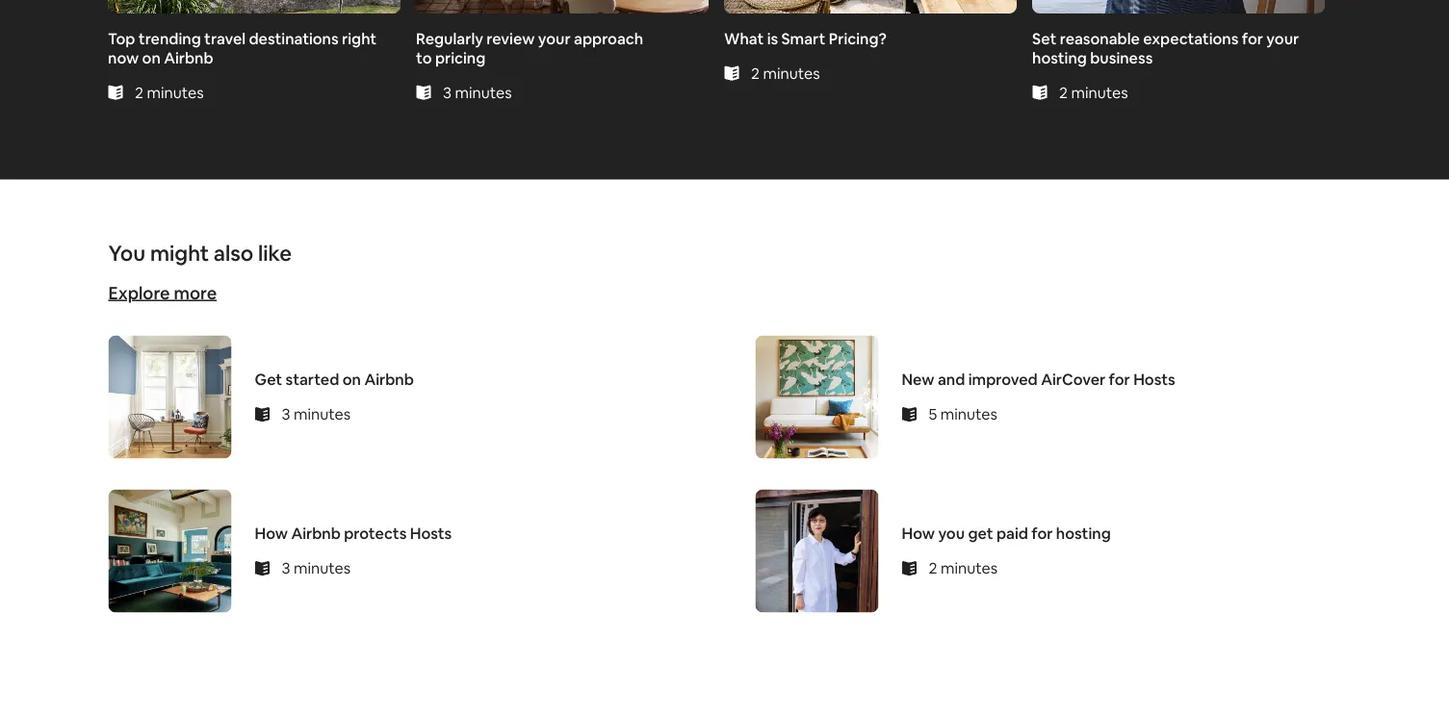 Task type: vqa. For each thing, say whether or not it's contained in the screenshot.
2 Minutes for trending
yes



Task type: describe. For each thing, give the bounding box(es) containing it.
2 for set
[[1060, 83, 1069, 102]]

5 minutes
[[929, 404, 998, 424]]

how airbnb protects hosts
[[255, 524, 452, 544]]

right
[[342, 29, 377, 49]]

started
[[286, 370, 339, 389]]

and
[[938, 370, 965, 389]]

explore more
[[108, 282, 217, 304]]

minutes right 5
[[941, 404, 998, 424]]

1 horizontal spatial on airbnb
[[343, 370, 414, 389]]

improved
[[969, 370, 1038, 389]]

minutes down hosting business
[[1072, 83, 1129, 102]]

also like
[[214, 240, 292, 267]]

5
[[929, 404, 937, 424]]

2 minutes for is
[[752, 63, 821, 83]]

get started on airbnb
[[255, 370, 414, 389]]

three people sit on the front steps of a place listed on airbnb in bali facing large tropical trees and vegetation. image
[[108, 0, 401, 14]]

set reasonable expectations for your hosting business
[[1033, 29, 1300, 68]]

trending
[[139, 29, 201, 49]]

is
[[768, 29, 779, 49]]

minutes down started
[[294, 404, 351, 424]]

a person wearing a blue button-up shirt lays a blanket across the foot of a bed next to a table with a potted white orchid. image
[[1033, 0, 1326, 14]]

minutes down what is smart pricing?
[[764, 63, 821, 83]]

on airbnb inside top trending travel destinations right now on airbnb
[[143, 48, 214, 68]]

new
[[902, 370, 935, 389]]

protects hosts
[[344, 524, 452, 544]]

how for how airbnb protects hosts
[[255, 524, 288, 544]]

2 down how you get paid for hosting
[[929, 559, 938, 578]]

what is smart pricing?
[[725, 29, 887, 49]]

3 for get started on airbnb
[[282, 404, 290, 424]]

you might also like
[[108, 240, 292, 267]]

minutes down "get" on the right of page
[[941, 559, 998, 578]]

your inside regularly review your approach to pricing
[[539, 29, 571, 49]]

minutes down the trending
[[147, 83, 204, 102]]

more
[[174, 282, 217, 304]]

for hosting
[[1032, 524, 1111, 544]]

get
[[255, 370, 282, 389]]

2 for top
[[135, 83, 144, 102]]

a person holding a mug and a cell phone walks past a dining table toward a bright window as another person looks on. image
[[417, 0, 709, 14]]

for
[[1243, 29, 1264, 49]]

regularly
[[417, 29, 484, 49]]

you
[[108, 240, 146, 267]]

minutes down airbnb on the left bottom of page
[[294, 559, 351, 578]]

two people sit on a balcony bench just outside large open windows near potted trees, a table, and a spiral staircase. image
[[725, 0, 1018, 14]]

your inside "set reasonable expectations for your hosting business"
[[1267, 29, 1300, 49]]

might
[[150, 240, 209, 267]]

0 vertical spatial 3 minutes
[[444, 83, 512, 102]]

paid
[[997, 524, 1029, 544]]

destinations
[[249, 29, 339, 49]]



Task type: locate. For each thing, give the bounding box(es) containing it.
a painting of herons anchors a sunny room with bookshelves along one wall and a coffee table in the foreground. image
[[756, 336, 879, 459], [756, 336, 879, 459]]

airbnb
[[291, 524, 341, 544]]

expectations
[[1144, 29, 1239, 49]]

you
[[938, 524, 965, 544]]

1 your from the left
[[539, 29, 571, 49]]

2 minutes for trending
[[135, 83, 204, 102]]

1 horizontal spatial how
[[902, 524, 935, 544]]

on airbnb right started
[[343, 370, 414, 389]]

top trending travel destinations right now on airbnb
[[108, 29, 377, 68]]

1 how from the left
[[255, 524, 288, 544]]

2 minutes down the trending
[[135, 83, 204, 102]]

3 down how airbnb protects hosts
[[282, 559, 290, 578]]

on airbnb right now
[[143, 48, 214, 68]]

0 horizontal spatial on airbnb
[[143, 48, 214, 68]]

explore more link
[[108, 282, 217, 304]]

3 minutes down airbnb on the left bottom of page
[[282, 559, 351, 578]]

how you get paid for hosting
[[902, 524, 1111, 544]]

3 for how airbnb protects hosts
[[282, 559, 290, 578]]

0 horizontal spatial your
[[539, 29, 571, 49]]

2 how from the left
[[902, 524, 935, 544]]

0 horizontal spatial how
[[255, 524, 288, 544]]

3 down to pricing
[[444, 83, 452, 102]]

2 minutes down you at bottom right
[[929, 559, 998, 578]]

for hosts
[[1109, 370, 1176, 389]]

top
[[108, 29, 136, 49]]

get
[[968, 524, 994, 544]]

2 down what
[[752, 63, 760, 83]]

blue living room with fireplace in the corner. image
[[108, 336, 232, 459], [108, 336, 232, 459]]

0 vertical spatial 3
[[444, 83, 452, 102]]

your right for
[[1267, 29, 1300, 49]]

3 down get
[[282, 404, 290, 424]]

review
[[487, 29, 535, 49]]

how left you at bottom right
[[902, 524, 935, 544]]

2 down hosting business
[[1060, 83, 1069, 102]]

how
[[255, 524, 288, 544], [902, 524, 935, 544]]

a bright and airy living room with a turquoise couch. image
[[108, 490, 232, 613], [108, 490, 232, 613]]

now
[[108, 48, 139, 68]]

minutes down to pricing
[[456, 83, 512, 102]]

aircover
[[1041, 370, 1106, 389]]

3 minutes down to pricing
[[444, 83, 512, 102]]

1 vertical spatial on airbnb
[[343, 370, 414, 389]]

minutes
[[764, 63, 821, 83], [147, 83, 204, 102], [456, 83, 512, 102], [1072, 83, 1129, 102], [294, 404, 351, 424], [941, 404, 998, 424], [294, 559, 351, 578], [941, 559, 998, 578]]

2 for what
[[752, 63, 760, 83]]

2 minutes
[[752, 63, 821, 83], [135, 83, 204, 102], [1060, 83, 1129, 102], [929, 559, 998, 578]]

your
[[539, 29, 571, 49], [1267, 29, 1300, 49]]

reasonable
[[1061, 29, 1141, 49]]

what
[[725, 29, 765, 49]]

3 minutes for protects hosts
[[282, 559, 351, 578]]

1 vertical spatial 3 minutes
[[282, 404, 351, 424]]

3 minutes down started
[[282, 404, 351, 424]]

1 vertical spatial 3
[[282, 404, 290, 424]]

3 minutes
[[444, 83, 512, 102], [282, 404, 351, 424], [282, 559, 351, 578]]

3
[[444, 83, 452, 102], [282, 404, 290, 424], [282, 559, 290, 578]]

1 horizontal spatial your
[[1267, 29, 1300, 49]]

a person stands in an open doorway. they're wearing a white, button-down shirt, tinted glasses, and red lipstick. image
[[756, 490, 879, 613], [756, 490, 879, 613]]

on airbnb
[[143, 48, 214, 68], [343, 370, 414, 389]]

smart pricing?
[[782, 29, 887, 49]]

set
[[1033, 29, 1057, 49]]

0 vertical spatial on airbnb
[[143, 48, 214, 68]]

explore
[[108, 282, 170, 304]]

2 minutes down is
[[752, 63, 821, 83]]

2 your from the left
[[1267, 29, 1300, 49]]

approach
[[575, 29, 644, 49]]

2 vertical spatial 3
[[282, 559, 290, 578]]

2 down now
[[135, 83, 144, 102]]

how left airbnb on the left bottom of page
[[255, 524, 288, 544]]

3 minutes for on airbnb
[[282, 404, 351, 424]]

your down a person holding a mug and a cell phone walks past a dining table toward a bright window as another person looks on. image
[[539, 29, 571, 49]]

2 minutes for reasonable
[[1060, 83, 1129, 102]]

regularly review your approach to pricing
[[417, 29, 644, 68]]

how for how you get paid for hosting
[[902, 524, 935, 544]]

travel
[[205, 29, 246, 49]]

hosting business
[[1033, 48, 1154, 68]]

to pricing
[[417, 48, 486, 68]]

2 vertical spatial 3 minutes
[[282, 559, 351, 578]]

new and improved aircover for hosts
[[902, 370, 1176, 389]]

2 minutes down hosting business
[[1060, 83, 1129, 102]]

2
[[752, 63, 760, 83], [135, 83, 144, 102], [1060, 83, 1069, 102], [929, 559, 938, 578]]



